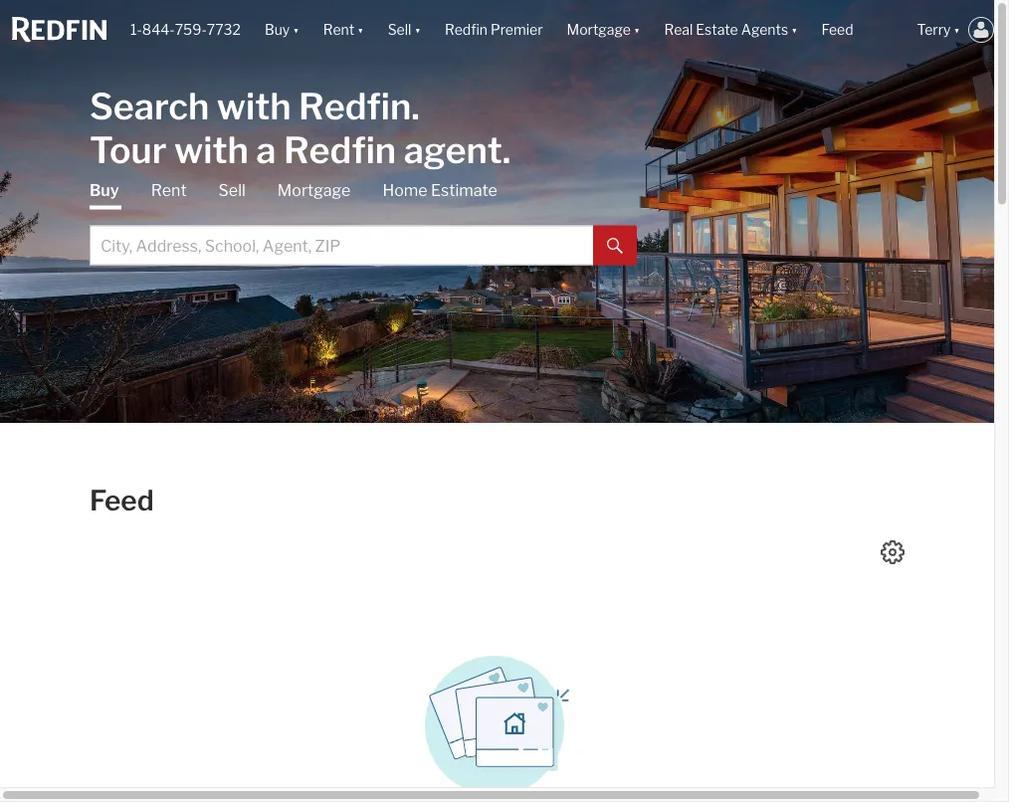 Task type: vqa. For each thing, say whether or not it's contained in the screenshot.
MARYLAND
no



Task type: locate. For each thing, give the bounding box(es) containing it.
▾ for rent ▾
[[358, 21, 364, 38]]

1 vertical spatial mortgage
[[278, 181, 351, 200]]

mortgage ▾
[[567, 21, 641, 38]]

1 vertical spatial rent
[[151, 181, 187, 200]]

0 vertical spatial redfin
[[445, 21, 488, 38]]

1 horizontal spatial feed
[[822, 21, 854, 38]]

sell right rent ▾
[[388, 21, 412, 38]]

home estimate
[[383, 181, 498, 200]]

0 vertical spatial rent
[[323, 21, 355, 38]]

agents
[[741, 21, 789, 38]]

sell right the rent link
[[219, 181, 246, 200]]

0 horizontal spatial buy
[[90, 181, 119, 200]]

3 ▾ from the left
[[415, 21, 421, 38]]

mortgage for mortgage
[[278, 181, 351, 200]]

buy inside dropdown button
[[265, 21, 290, 38]]

mortgage inside dropdown button
[[567, 21, 631, 38]]

▾ inside mortgage ▾ dropdown button
[[634, 21, 641, 38]]

▾ for terry ▾
[[954, 21, 961, 38]]

1 horizontal spatial rent
[[323, 21, 355, 38]]

real estate agents ▾
[[664, 21, 798, 38]]

0 vertical spatial buy
[[265, 21, 290, 38]]

0 horizontal spatial redfin
[[284, 128, 396, 172]]

▾ inside sell ▾ dropdown button
[[415, 21, 421, 38]]

0 vertical spatial mortgage
[[567, 21, 631, 38]]

6 ▾ from the left
[[954, 21, 961, 38]]

▾ right agents
[[792, 21, 798, 38]]

redfin up mortgage link
[[284, 128, 396, 172]]

▾ left rent ▾
[[293, 21, 299, 38]]

0 vertical spatial sell
[[388, 21, 412, 38]]

5 ▾ from the left
[[792, 21, 798, 38]]

▾ inside buy ▾ dropdown button
[[293, 21, 299, 38]]

sell for sell
[[219, 181, 246, 200]]

feed
[[822, 21, 854, 38], [90, 484, 154, 518]]

home estimate link
[[383, 180, 498, 202]]

rent down tour
[[151, 181, 187, 200]]

rent for rent ▾
[[323, 21, 355, 38]]

1 horizontal spatial sell
[[388, 21, 412, 38]]

0 horizontal spatial rent
[[151, 181, 187, 200]]

rent link
[[151, 180, 187, 202]]

▾
[[293, 21, 299, 38], [358, 21, 364, 38], [415, 21, 421, 38], [634, 21, 641, 38], [792, 21, 798, 38], [954, 21, 961, 38]]

terry ▾
[[918, 21, 961, 38]]

mortgage up city, address, school, agent, zip search field
[[278, 181, 351, 200]]

sell inside dropdown button
[[388, 21, 412, 38]]

rent ▾ button
[[311, 0, 376, 60]]

redfin premier button
[[433, 0, 555, 60]]

sell
[[388, 21, 412, 38], [219, 181, 246, 200]]

buy
[[265, 21, 290, 38], [90, 181, 119, 200]]

1 horizontal spatial mortgage
[[567, 21, 631, 38]]

buy right 7732
[[265, 21, 290, 38]]

buy ▾
[[265, 21, 299, 38]]

0 vertical spatial feed
[[822, 21, 854, 38]]

redfin
[[445, 21, 488, 38], [284, 128, 396, 172]]

City, Address, School, Agent, ZIP search field
[[90, 226, 593, 265]]

redfin left premier
[[445, 21, 488, 38]]

1 vertical spatial redfin
[[284, 128, 396, 172]]

1-844-759-7732
[[130, 21, 241, 38]]

844-
[[142, 21, 175, 38]]

▾ inside real estate agents ▾ link
[[792, 21, 798, 38]]

mortgage
[[567, 21, 631, 38], [278, 181, 351, 200]]

with up sell link
[[174, 128, 249, 172]]

1 horizontal spatial redfin
[[445, 21, 488, 38]]

mortgage left real
[[567, 21, 631, 38]]

redfin premier
[[445, 21, 543, 38]]

2 ▾ from the left
[[358, 21, 364, 38]]

1 horizontal spatial buy
[[265, 21, 290, 38]]

estimate
[[431, 181, 498, 200]]

▾ inside rent ▾ dropdown button
[[358, 21, 364, 38]]

rent
[[323, 21, 355, 38], [151, 181, 187, 200]]

with
[[217, 84, 291, 128], [174, 128, 249, 172]]

rent inside dropdown button
[[323, 21, 355, 38]]

▾ right rent ▾
[[415, 21, 421, 38]]

▾ left sell ▾
[[358, 21, 364, 38]]

1 ▾ from the left
[[293, 21, 299, 38]]

mortgage for mortgage ▾
[[567, 21, 631, 38]]

1-844-759-7732 link
[[130, 21, 241, 38]]

4 ▾ from the left
[[634, 21, 641, 38]]

0 horizontal spatial feed
[[90, 484, 154, 518]]

buy for buy
[[90, 181, 119, 200]]

buy down tour
[[90, 181, 119, 200]]

0 horizontal spatial sell
[[219, 181, 246, 200]]

real estate agents ▾ button
[[653, 0, 810, 60]]

0 horizontal spatial mortgage
[[278, 181, 351, 200]]

▾ right terry
[[954, 21, 961, 38]]

tab list
[[90, 180, 637, 265]]

rent right 'buy ▾'
[[323, 21, 355, 38]]

1-
[[130, 21, 142, 38]]

rent ▾ button
[[323, 0, 364, 60]]

1 vertical spatial feed
[[90, 484, 154, 518]]

▾ left real
[[634, 21, 641, 38]]

1 vertical spatial sell
[[219, 181, 246, 200]]

1 vertical spatial buy
[[90, 181, 119, 200]]



Task type: describe. For each thing, give the bounding box(es) containing it.
buy for buy ▾
[[265, 21, 290, 38]]

buy ▾ button
[[253, 0, 311, 60]]

buy ▾ button
[[265, 0, 299, 60]]

estate
[[696, 21, 738, 38]]

buy link
[[90, 180, 119, 210]]

759-
[[175, 21, 207, 38]]

mortgage link
[[278, 180, 351, 202]]

tour
[[90, 128, 167, 172]]

sell for sell ▾
[[388, 21, 412, 38]]

redfin.
[[299, 84, 420, 128]]

redfin inside button
[[445, 21, 488, 38]]

real
[[664, 21, 693, 38]]

mortgage ▾ button
[[555, 0, 653, 60]]

rent ▾
[[323, 21, 364, 38]]

agent.
[[404, 128, 511, 172]]

with down buy ▾ dropdown button
[[217, 84, 291, 128]]

sell ▾ button
[[388, 0, 421, 60]]

▾ for mortgage ▾
[[634, 21, 641, 38]]

a
[[256, 128, 276, 172]]

sell ▾ button
[[376, 0, 433, 60]]

rent for rent
[[151, 181, 187, 200]]

terry
[[918, 21, 951, 38]]

premier
[[491, 21, 543, 38]]

feed button
[[810, 0, 906, 60]]

home
[[383, 181, 428, 200]]

tab list containing buy
[[90, 180, 637, 265]]

7732
[[207, 21, 241, 38]]

search
[[90, 84, 209, 128]]

mortgage ▾ button
[[567, 0, 641, 60]]

feed inside "button"
[[822, 21, 854, 38]]

▾ for sell ▾
[[415, 21, 421, 38]]

▾ for buy ▾
[[293, 21, 299, 38]]

sell link
[[219, 180, 246, 202]]

real estate agents ▾ link
[[664, 0, 798, 60]]

search with redfin. tour with a redfin agent.
[[90, 84, 511, 172]]

submit search image
[[607, 238, 623, 254]]

sell ▾
[[388, 21, 421, 38]]

redfin inside search with redfin. tour with a redfin agent.
[[284, 128, 396, 172]]



